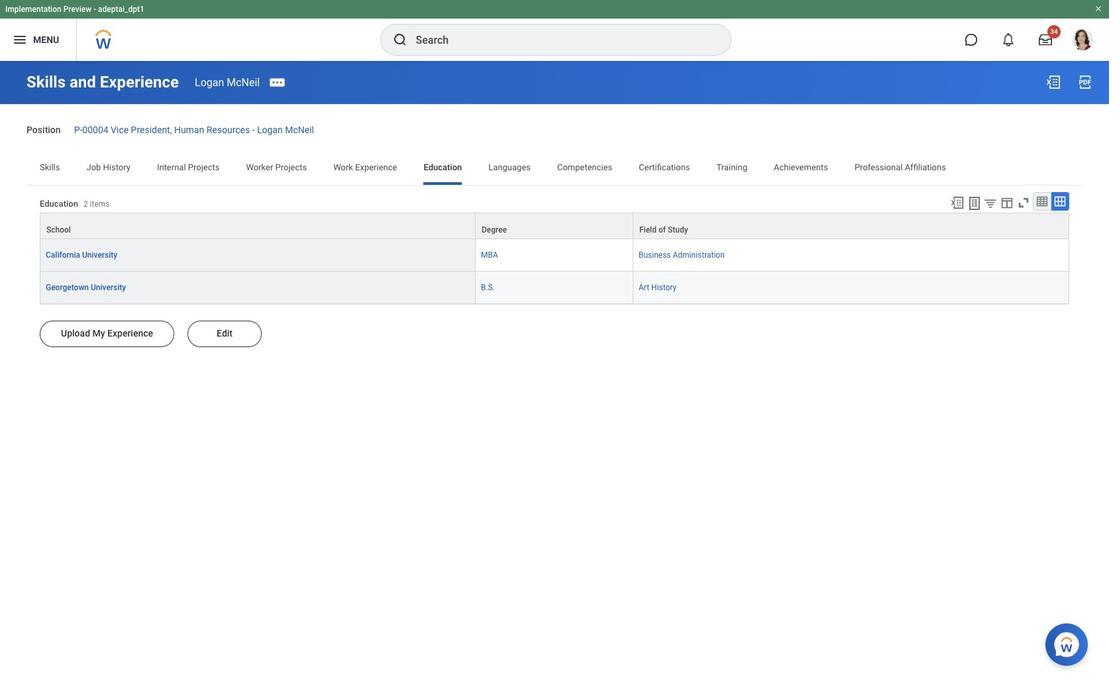Task type: describe. For each thing, give the bounding box(es) containing it.
business administration
[[639, 250, 725, 260]]

p-00004 vice president, human resources - logan mcneil
[[74, 125, 314, 135]]

close environment banner image
[[1095, 5, 1103, 13]]

certifications
[[639, 162, 690, 172]]

mba link
[[481, 248, 498, 260]]

history for art history
[[651, 283, 677, 292]]

profile logan mcneil image
[[1072, 29, 1093, 53]]

training
[[717, 162, 747, 172]]

edit
[[217, 328, 233, 339]]

projects for internal projects
[[188, 162, 220, 172]]

click to view/edit grid preferences image
[[1000, 195, 1015, 210]]

upload my experience
[[61, 328, 153, 339]]

projects for worker projects
[[275, 162, 307, 172]]

education 2 items
[[40, 199, 110, 209]]

p-
[[74, 125, 82, 135]]

0 vertical spatial mcneil
[[227, 76, 260, 88]]

internal
[[157, 162, 186, 172]]

items
[[90, 200, 110, 209]]

experience inside tab list
[[355, 162, 397, 172]]

edit button
[[188, 321, 262, 347]]

art
[[639, 283, 649, 292]]

education for education 2 items
[[40, 199, 78, 209]]

0 horizontal spatial logan
[[195, 76, 224, 88]]

skills and experience main content
[[0, 61, 1109, 401]]

expand table image
[[1054, 195, 1067, 208]]

skills for skills and experience
[[27, 73, 66, 91]]

georgetown
[[46, 283, 89, 292]]

my
[[92, 328, 105, 339]]

2
[[83, 200, 88, 209]]

job
[[86, 162, 101, 172]]

and
[[70, 73, 96, 91]]

export to excel image
[[1046, 74, 1062, 90]]

professional
[[855, 162, 903, 172]]

education for education
[[424, 162, 462, 172]]

degree button
[[476, 213, 633, 238]]

row containing school
[[40, 213, 1070, 240]]

georgetown university
[[46, 283, 126, 292]]

competencies
[[557, 162, 612, 172]]

university for georgetown university
[[91, 283, 126, 292]]

of
[[659, 225, 666, 234]]

field
[[639, 225, 657, 234]]

1 vertical spatial logan
[[257, 125, 283, 135]]

worker
[[246, 162, 273, 172]]

field of study
[[639, 225, 688, 234]]

p-00004 vice president, human resources - logan mcneil link
[[74, 122, 314, 135]]

field of study button
[[633, 213, 1069, 238]]

view printable version (pdf) image
[[1077, 74, 1093, 90]]

art history
[[639, 283, 677, 292]]

- inside menu banner
[[94, 5, 96, 14]]

toolbar inside skills and experience "main content"
[[944, 192, 1070, 213]]

implementation preview -   adeptai_dpt1
[[5, 5, 144, 14]]

select to filter grid data image
[[983, 196, 998, 210]]

menu banner
[[0, 0, 1109, 61]]

languages
[[489, 162, 531, 172]]

business administration link
[[639, 248, 725, 260]]

school column header
[[40, 213, 476, 240]]

position
[[27, 125, 61, 135]]



Task type: vqa. For each thing, say whether or not it's contained in the screenshot.
Art
yes



Task type: locate. For each thing, give the bounding box(es) containing it.
worker projects
[[246, 162, 307, 172]]

logan up the worker projects
[[257, 125, 283, 135]]

34
[[1050, 28, 1058, 35]]

1 vertical spatial university
[[91, 283, 126, 292]]

export to excel image
[[950, 195, 965, 210]]

0 horizontal spatial projects
[[188, 162, 220, 172]]

2 vertical spatial experience
[[107, 328, 153, 339]]

skills
[[27, 73, 66, 91], [40, 162, 60, 172]]

1 horizontal spatial education
[[424, 162, 462, 172]]

mba
[[481, 250, 498, 260]]

adeptai_dpt1
[[98, 5, 144, 14]]

1 horizontal spatial mcneil
[[285, 125, 314, 135]]

job history
[[86, 162, 130, 172]]

mcneil up the worker projects
[[285, 125, 314, 135]]

row containing california university
[[40, 239, 1070, 272]]

skills left and
[[27, 73, 66, 91]]

work
[[333, 162, 353, 172]]

tab list
[[27, 153, 1083, 185]]

tab list inside skills and experience "main content"
[[27, 153, 1083, 185]]

experience inside button
[[107, 328, 153, 339]]

0 vertical spatial university
[[82, 250, 117, 260]]

experience right work
[[355, 162, 397, 172]]

1 vertical spatial experience
[[355, 162, 397, 172]]

logan
[[195, 76, 224, 88], [257, 125, 283, 135]]

experience for upload my experience
[[107, 328, 153, 339]]

human
[[174, 125, 204, 135]]

1 horizontal spatial history
[[651, 283, 677, 292]]

administration
[[673, 250, 725, 260]]

toolbar
[[944, 192, 1070, 213]]

experience
[[100, 73, 179, 91], [355, 162, 397, 172], [107, 328, 153, 339]]

california university
[[46, 250, 117, 260]]

- right "resources"
[[252, 125, 255, 135]]

georgetown university link
[[46, 280, 126, 292]]

history
[[103, 162, 130, 172], [651, 283, 677, 292]]

school button
[[40, 213, 475, 238]]

- inside skills and experience "main content"
[[252, 125, 255, 135]]

1 vertical spatial history
[[651, 283, 677, 292]]

university
[[82, 250, 117, 260], [91, 283, 126, 292]]

1 projects from the left
[[188, 162, 220, 172]]

university up georgetown university link
[[82, 250, 117, 260]]

university right georgetown on the left of the page
[[91, 283, 126, 292]]

mcneil
[[227, 76, 260, 88], [285, 125, 314, 135]]

history right "job"
[[103, 162, 130, 172]]

achievements
[[774, 162, 828, 172]]

3 row from the top
[[40, 272, 1070, 304]]

degree column header
[[476, 213, 633, 240]]

fullscreen image
[[1017, 195, 1031, 210]]

2 row from the top
[[40, 239, 1070, 272]]

logan mcneil
[[195, 76, 260, 88]]

skills and experience
[[27, 73, 179, 91]]

affiliations
[[905, 162, 946, 172]]

tab list containing skills
[[27, 153, 1083, 185]]

0 vertical spatial -
[[94, 5, 96, 14]]

professional affiliations
[[855, 162, 946, 172]]

0 vertical spatial history
[[103, 162, 130, 172]]

export to worksheets image
[[967, 195, 983, 211]]

0 horizontal spatial history
[[103, 162, 130, 172]]

work experience
[[333, 162, 397, 172]]

experience up president,
[[100, 73, 179, 91]]

1 vertical spatial education
[[40, 199, 78, 209]]

upload my experience button
[[40, 321, 174, 347]]

california
[[46, 250, 80, 260]]

projects right internal
[[188, 162, 220, 172]]

1 row from the top
[[40, 213, 1070, 240]]

projects right worker
[[275, 162, 307, 172]]

0 horizontal spatial mcneil
[[227, 76, 260, 88]]

university for california university
[[82, 250, 117, 260]]

history right art
[[651, 283, 677, 292]]

upload
[[61, 328, 90, 339]]

preview
[[63, 5, 92, 14]]

1 vertical spatial skills
[[40, 162, 60, 172]]

vice
[[111, 125, 129, 135]]

row containing georgetown university
[[40, 272, 1070, 304]]

2 projects from the left
[[275, 162, 307, 172]]

business
[[639, 250, 671, 260]]

experience for skills and experience
[[100, 73, 179, 91]]

0 horizontal spatial -
[[94, 5, 96, 14]]

0 horizontal spatial education
[[40, 199, 78, 209]]

1 vertical spatial mcneil
[[285, 125, 314, 135]]

1 horizontal spatial logan
[[257, 125, 283, 135]]

school
[[46, 225, 71, 234]]

mcneil up "resources"
[[227, 76, 260, 88]]

1 horizontal spatial projects
[[275, 162, 307, 172]]

inbox large image
[[1039, 33, 1052, 46]]

0 vertical spatial education
[[424, 162, 462, 172]]

experience right the my
[[107, 328, 153, 339]]

b.s.
[[481, 283, 495, 292]]

california university link
[[46, 248, 117, 260]]

president,
[[131, 125, 172, 135]]

logan up the "p-00004 vice president, human resources - logan mcneil" link
[[195, 76, 224, 88]]

logan mcneil link
[[195, 76, 260, 88]]

study
[[668, 225, 688, 234]]

- right preview
[[94, 5, 96, 14]]

resources
[[207, 125, 250, 135]]

search image
[[392, 32, 408, 48]]

row
[[40, 213, 1070, 240], [40, 239, 1070, 272], [40, 272, 1070, 304]]

00004
[[82, 125, 108, 135]]

menu
[[33, 34, 59, 45]]

degree
[[482, 225, 507, 234]]

menu button
[[0, 19, 76, 61]]

-
[[94, 5, 96, 14], [252, 125, 255, 135]]

skills down position
[[40, 162, 60, 172]]

0 vertical spatial skills
[[27, 73, 66, 91]]

1 horizontal spatial -
[[252, 125, 255, 135]]

education
[[424, 162, 462, 172], [40, 199, 78, 209]]

justify image
[[12, 32, 28, 48]]

art history link
[[639, 280, 677, 292]]

0 vertical spatial experience
[[100, 73, 179, 91]]

b.s. link
[[481, 280, 495, 292]]

skills for skills
[[40, 162, 60, 172]]

implementation
[[5, 5, 61, 14]]

34 button
[[1031, 25, 1061, 54]]

notifications large image
[[1002, 33, 1015, 46]]

Search Workday  search field
[[416, 25, 703, 54]]

table image
[[1036, 195, 1049, 208]]

projects
[[188, 162, 220, 172], [275, 162, 307, 172]]

0 vertical spatial logan
[[195, 76, 224, 88]]

internal projects
[[157, 162, 220, 172]]

history for job history
[[103, 162, 130, 172]]

1 vertical spatial -
[[252, 125, 255, 135]]



